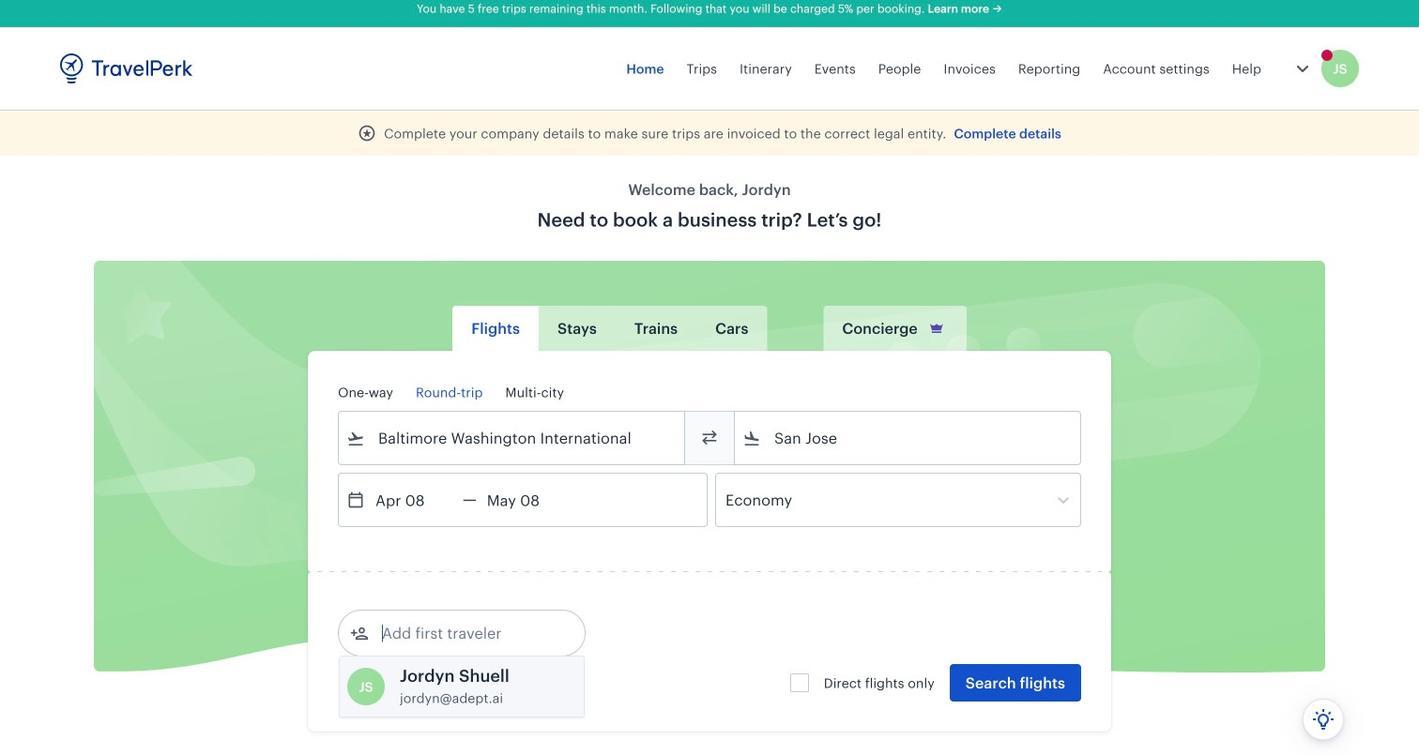 Task type: describe. For each thing, give the bounding box(es) containing it.
Add first traveler search field
[[369, 619, 564, 649]]

Depart text field
[[365, 474, 463, 527]]



Task type: locate. For each thing, give the bounding box(es) containing it.
Return text field
[[477, 474, 574, 527]]

To search field
[[761, 423, 1056, 453]]

From search field
[[365, 423, 660, 453]]



Task type: vqa. For each thing, say whether or not it's contained in the screenshot.
'Depart' text box
yes



